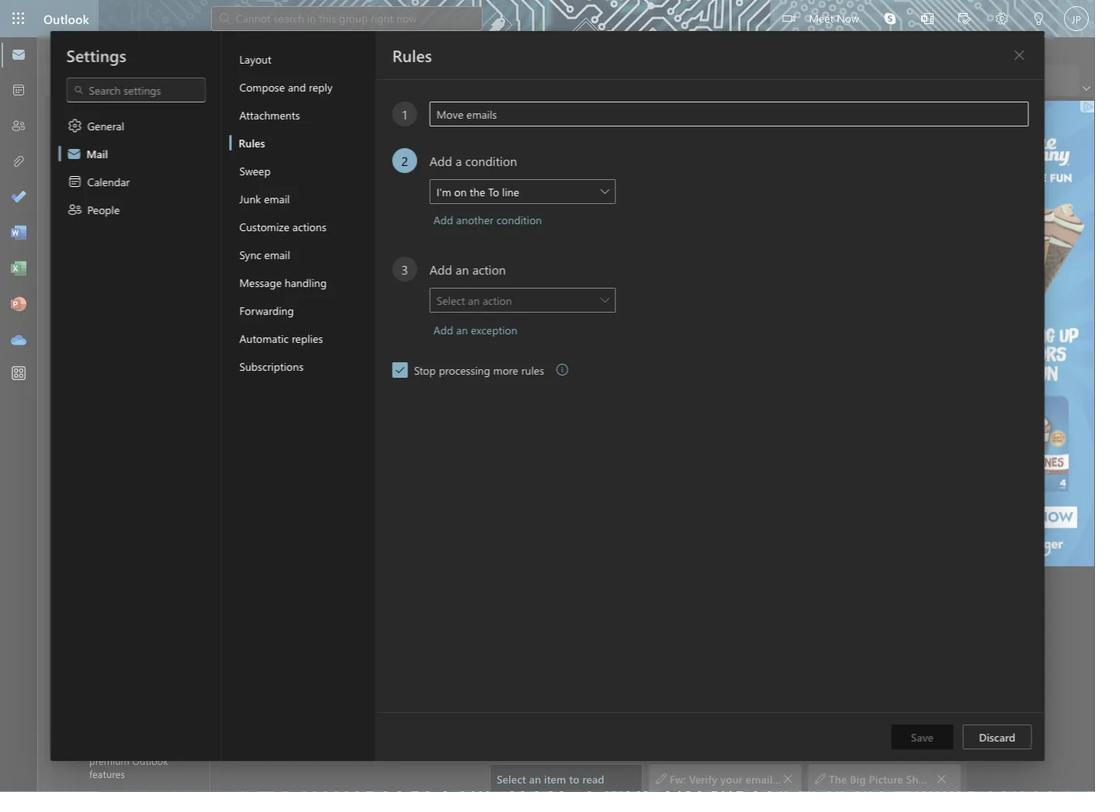 Task type: describe. For each thing, give the bounding box(es) containing it.
message list section
[[211, 103, 549, 792]]

 for 
[[267, 167, 283, 182]]

people
[[87, 202, 120, 217]]

attachments button
[[229, 101, 376, 129]]

Select a conditional field
[[430, 179, 616, 205]]

 for  the big picture show 
[[815, 774, 826, 785]]

condition for add another condition
[[497, 212, 542, 227]]

processing
[[439, 363, 491, 377]]

favorites tree
[[57, 98, 182, 290]]

home inside message list no conversations selected list box
[[338, 261, 368, 275]]

attachments
[[240, 108, 300, 122]]

is
[[422, 324, 429, 338]]

 button
[[551, 358, 576, 383]]

rules tab panel
[[377, 31, 1045, 762]]

 for  view settings
[[55, 73, 71, 89]]

the new cloud watchers group is ready
[[264, 324, 460, 338]]

application containing settings
[[0, 0, 1096, 793]]

save
[[911, 730, 934, 745]]


[[368, 125, 380, 137]]

meet now
[[810, 10, 860, 25]]

internet
[[371, 261, 410, 275]]

stop
[[414, 363, 436, 377]]

rules
[[522, 363, 544, 377]]

items
[[138, 175, 165, 189]]


[[72, 112, 85, 125]]

reading pane main content
[[484, 97, 968, 793]]

t- for mobile®
[[264, 261, 274, 275]]

more
[[494, 363, 519, 377]]

sync
[[240, 247, 262, 262]]

rules inside button
[[239, 136, 265, 150]]

 inside rules 'tab panel'
[[1014, 49, 1026, 61]]

1 vertical spatial watchers
[[296, 308, 342, 323]]

rules inside 'tab panel'
[[393, 44, 432, 66]]

2 vertical spatial cloud
[[308, 324, 337, 338]]

word image
[[11, 226, 26, 242]]

excel image
[[11, 262, 26, 277]]

the inside message list no conversations selected list box
[[264, 324, 282, 338]]

junk
[[240, 191, 261, 206]]

exception
[[471, 323, 518, 337]]

pm
[[435, 325, 449, 337]]

rising
[[452, 261, 482, 275]]

automatic
[[240, 331, 289, 346]]

meet
[[810, 10, 834, 25]]

line
[[503, 184, 520, 199]]


[[450, 214, 464, 228]]

watchers inside popup button
[[305, 122, 359, 140]]

the inside reading pane main content
[[829, 772, 848, 787]]

 for 
[[656, 774, 667, 785]]

premium outlook features
[[89, 755, 168, 781]]

actions
[[293, 219, 327, 234]]

Select a action field
[[430, 288, 616, 314]]

 sent items
[[92, 174, 165, 189]]

 tree item
[[57, 166, 182, 197]]

2 horizontal spatial  button
[[1008, 43, 1033, 68]]

1 vertical spatial cloud
[[264, 308, 293, 323]]

behind
[[514, 261, 549, 275]]

to
[[489, 184, 500, 199]]


[[73, 85, 84, 96]]

t mobile image
[[233, 248, 257, 273]]

cloud watchers button
[[264, 122, 359, 142]]

add another condition button
[[430, 204, 549, 235]]

t- for mobile
[[264, 245, 274, 260]]

customize actions button
[[229, 213, 376, 241]]

1 horizontal spatial  button
[[932, 768, 953, 790]]

discard button
[[963, 725, 1033, 750]]

automatic replies
[[240, 331, 323, 346]]


[[67, 202, 83, 217]]

handling
[[285, 275, 327, 290]]

Search settings search field
[[84, 82, 190, 98]]

cw for cw checkbox
[[237, 317, 254, 331]]

another
[[457, 212, 494, 227]]

t-mobile® 5g home internet - leave rising rates behind
[[264, 261, 549, 275]]

1 member
[[267, 142, 309, 155]]

compose
[[240, 80, 285, 94]]

 drafts
[[92, 205, 143, 221]]

12:01
[[412, 325, 432, 337]]

outlook banner
[[0, 0, 1096, 37]]

message
[[240, 275, 282, 290]]

layout
[[240, 52, 272, 66]]

mobile®
[[274, 261, 319, 275]]

select an action
[[437, 293, 512, 308]]

discard
[[980, 730, 1016, 745]]

action for add an action
[[473, 261, 506, 278]]

cw for cw popup button
[[229, 132, 249, 149]]

mail
[[87, 146, 108, 161]]


[[783, 12, 796, 25]]

 for 
[[67, 118, 83, 134]]

view
[[74, 73, 97, 88]]

drafts
[[114, 206, 143, 220]]

new
[[285, 324, 305, 338]]


[[395, 365, 406, 376]]

 button
[[64, 104, 91, 133]]

 tree item
[[57, 197, 182, 228]]

home button
[[77, 37, 130, 61]]


[[557, 364, 569, 377]]

settings
[[100, 73, 137, 88]]

select an item to read
[[497, 772, 605, 787]]


[[384, 167, 399, 182]]

 view settings
[[55, 73, 137, 89]]

customize actions
[[240, 219, 327, 234]]

calendar
[[87, 174, 130, 189]]

5g
[[322, 261, 335, 275]]

group
[[389, 324, 419, 338]]

to do image
[[11, 190, 26, 206]]

compose and reply
[[240, 80, 333, 94]]

picture
[[869, 772, 904, 787]]

1 for 1 member
[[267, 142, 272, 155]]

an for add an exception
[[457, 323, 468, 337]]

 button
[[264, 157, 345, 191]]


[[92, 205, 108, 221]]

select for select an action
[[437, 293, 465, 308]]

an for select an action
[[468, 293, 480, 308]]

features
[[89, 768, 125, 781]]

sync email button
[[229, 241, 376, 269]]

people image
[[11, 119, 26, 134]]

show
[[907, 772, 934, 787]]



Task type: locate. For each thing, give the bounding box(es) containing it.
 button
[[446, 209, 468, 231]]

home tab list
[[77, 37, 224, 61]]

0 vertical spatial condition
[[466, 152, 518, 169]]

1 horizontal spatial 
[[267, 167, 283, 182]]

an left item
[[529, 772, 541, 787]]

0 vertical spatial action
[[473, 261, 506, 278]]

select for select an item to read
[[497, 772, 526, 787]]

cw button
[[221, 122, 258, 159]]

settings
[[66, 44, 126, 66]]

an right leave
[[456, 261, 469, 278]]

1 vertical spatial home
[[338, 261, 368, 275]]

1 horizontal spatial outlook
[[132, 755, 168, 768]]

0 vertical spatial home
[[89, 42, 118, 56]]

select left item
[[497, 772, 526, 787]]

1 vertical spatial 
[[67, 118, 83, 134]]

0 horizontal spatial 
[[783, 774, 794, 785]]

add left a
[[430, 152, 453, 169]]

outlook inside premium outlook features
[[132, 755, 168, 768]]

0 vertical spatial 1
[[402, 106, 408, 123]]

cw
[[229, 132, 249, 149], [237, 317, 254, 331]]

dialog
[[0, 0, 1096, 793]]

select inside button
[[497, 772, 526, 787]]

add an exception button
[[430, 315, 525, 346]]

watchers up replies
[[296, 308, 342, 323]]

calendar image
[[11, 83, 26, 99]]

a
[[456, 152, 462, 169]]

0 horizontal spatial select
[[437, 293, 465, 308]]

add for add a condition
[[430, 152, 453, 169]]

select an item to read button
[[490, 765, 643, 793]]

more apps image
[[11, 367, 26, 382]]

0 vertical spatial 
[[55, 73, 71, 89]]

 inside settings tab list
[[67, 118, 83, 134]]

add inside add another condition button
[[434, 212, 454, 227]]

 button
[[376, 157, 407, 191]]

layout group
[[250, 65, 403, 93]]

1 horizontal spatial rules
[[393, 44, 432, 66]]

cloud watchers inside message list no conversations selected list box
[[264, 308, 342, 323]]


[[92, 143, 108, 158]]

cloud watchers image
[[233, 312, 258, 337]]

0 vertical spatial watchers
[[305, 122, 359, 140]]

email for sync email
[[265, 247, 290, 262]]

1 vertical spatial condition
[[497, 212, 542, 227]]

replies
[[292, 331, 323, 346]]

2 t- from the top
[[264, 261, 274, 275]]

0 vertical spatial outlook
[[43, 10, 89, 27]]

document containing settings
[[0, 0, 1096, 793]]

0 vertical spatial cw
[[229, 132, 249, 149]]

 left "big"
[[815, 774, 826, 785]]

add down i'm
[[434, 212, 454, 227]]

email for junk email
[[264, 191, 290, 206]]

1 member button
[[264, 142, 309, 155]]

an inside main content
[[529, 772, 541, 787]]

1 t- from the top
[[264, 245, 274, 260]]

add for add another condition
[[434, 212, 454, 227]]

condition inside button
[[497, 212, 542, 227]]

home inside "button"
[[89, 42, 118, 56]]

3
[[402, 261, 408, 278]]

rules
[[393, 44, 432, 66], [239, 136, 265, 150]]

0 vertical spatial the
[[264, 324, 282, 338]]


[[67, 174, 83, 189]]

outlook link
[[43, 0, 89, 37]]

inbox
[[266, 211, 297, 228]]

general
[[87, 118, 124, 133]]

an inside select a action field
[[468, 293, 480, 308]]

 left 
[[55, 73, 71, 89]]

rules button
[[229, 129, 376, 157]]

1 vertical spatial the
[[829, 772, 848, 787]]

0 horizontal spatial home
[[89, 42, 118, 56]]

1 email from the top
[[264, 191, 290, 206]]

read
[[583, 772, 605, 787]]

cloud watchers
[[267, 122, 359, 140], [264, 308, 342, 323]]

 button
[[362, 123, 387, 141]]

1 up '2'
[[402, 106, 408, 123]]

action
[[473, 261, 506, 278], [483, 293, 512, 308]]

document
[[0, 0, 1096, 793]]

add inside add an exception button
[[434, 323, 454, 337]]

left-rail-appbar navigation
[[3, 37, 34, 359]]

select
[[437, 293, 465, 308], [497, 772, 526, 787]]

 up 
[[67, 118, 83, 134]]

0 horizontal spatial the
[[264, 324, 282, 338]]

add right -
[[430, 261, 453, 278]]

an right pm
[[457, 323, 468, 337]]

cloud inside popup button
[[267, 122, 302, 140]]

2
[[402, 152, 408, 169]]

2 email from the top
[[265, 247, 290, 262]]

1 vertical spatial cloud watchers
[[264, 308, 342, 323]]

1 vertical spatial email
[[265, 247, 290, 262]]

12:01 pm
[[412, 325, 449, 337]]


[[656, 774, 667, 785], [815, 774, 826, 785]]

settings tab list
[[51, 31, 222, 762]]

action up 'exception'
[[483, 293, 512, 308]]

subscriptions
[[240, 359, 304, 374]]

condition up the to
[[466, 152, 518, 169]]

an for select an item to read
[[529, 772, 541, 787]]

now
[[837, 10, 860, 25]]

favorites tree item
[[57, 104, 182, 135]]

 button
[[46, 38, 77, 64]]

forwarding
[[240, 303, 294, 318]]

1 inside rules 'tab panel'
[[402, 106, 408, 123]]

the left "big"
[[829, 772, 848, 787]]

select up ready
[[437, 293, 465, 308]]

powerpoint image
[[11, 297, 26, 313]]

action for select an action
[[483, 293, 512, 308]]

 the big picture show 
[[815, 772, 948, 787]]

cloud up 1 member popup button
[[267, 122, 302, 140]]

an for add an action
[[456, 261, 469, 278]]

1 vertical spatial outlook
[[132, 755, 168, 768]]

application
[[0, 0, 1096, 793]]

1 horizontal spatial 
[[937, 774, 948, 785]]

1 horizontal spatial select
[[497, 772, 526, 787]]

 inside tree item
[[92, 174, 108, 189]]

email inside junk email button
[[264, 191, 290, 206]]

outlook
[[43, 10, 89, 27], [132, 755, 168, 768]]

 inside the  the big picture show 
[[815, 774, 826, 785]]

cloud up new
[[264, 308, 293, 323]]

watchers left 
[[305, 122, 359, 140]]

cloud watchers image
[[221, 122, 258, 159]]

1 horizontal spatial the
[[829, 772, 848, 787]]

2  from the left
[[815, 774, 826, 785]]

select inside field
[[437, 293, 465, 308]]

favorites
[[94, 110, 144, 127]]

1 for 1
[[402, 106, 408, 123]]

big
[[851, 772, 866, 787]]

0 horizontal spatial 
[[656, 774, 667, 785]]

home up  view settings
[[89, 42, 118, 56]]

premium outlook features button
[[57, 719, 210, 793]]

message handling button
[[229, 269, 376, 297]]

Select a conversation checkbox
[[233, 312, 264, 337]]

onedrive image
[[11, 333, 26, 349]]

cloud watchers up member
[[267, 122, 359, 140]]

forwarding button
[[229, 297, 376, 325]]

to
[[569, 772, 580, 787]]

 button
[[1008, 43, 1033, 68], [783, 768, 794, 790], [932, 768, 953, 790]]

condition down select a conditional 'field'
[[497, 212, 542, 227]]


[[66, 146, 82, 162]]

1 horizontal spatial 
[[815, 774, 826, 785]]

action up the "select an action"
[[473, 261, 506, 278]]

junk email
[[240, 191, 290, 206]]

0 vertical spatial rules
[[393, 44, 432, 66]]

 for  sent items
[[92, 174, 108, 189]]

home right 5g
[[338, 261, 368, 275]]

ready
[[432, 324, 460, 338]]

 up junk email
[[267, 167, 283, 182]]

email inside the sync email button
[[265, 247, 290, 262]]

action inside field
[[483, 293, 512, 308]]

Name your rule text field
[[431, 103, 1029, 126]]

watchers left group
[[340, 324, 386, 338]]

0 horizontal spatial rules
[[239, 136, 265, 150]]

cloud watchers up new
[[264, 308, 342, 323]]

junk email button
[[229, 185, 376, 213]]

0 vertical spatial cloud
[[267, 122, 302, 140]]

1 horizontal spatial 1
[[402, 106, 408, 123]]

add a condition
[[430, 152, 518, 169]]

the down forwarding
[[264, 324, 282, 338]]

add another condition
[[434, 212, 542, 227]]

-
[[413, 261, 418, 275]]

add for add an action
[[430, 261, 453, 278]]

sync email
[[240, 247, 290, 262]]

 inside button
[[267, 167, 283, 182]]

1 vertical spatial select
[[497, 772, 526, 787]]

0 vertical spatial select
[[437, 293, 465, 308]]

0 horizontal spatial  button
[[783, 768, 794, 790]]

sweep
[[240, 163, 271, 178]]

add right is
[[434, 323, 454, 337]]

dialog containing settings
[[0, 0, 1096, 793]]

files image
[[11, 155, 26, 170]]

1 vertical spatial rules
[[239, 136, 265, 150]]

outlook up  button
[[43, 10, 89, 27]]

 calendar
[[67, 174, 130, 189]]

add an action
[[430, 261, 506, 278]]

 left sent
[[92, 174, 108, 189]]

2 horizontal spatial 
[[1014, 49, 1026, 61]]

2 vertical spatial watchers
[[340, 324, 386, 338]]

an
[[456, 261, 469, 278], [468, 293, 480, 308], [457, 323, 468, 337], [529, 772, 541, 787]]

settings heading
[[66, 44, 126, 66]]

1 vertical spatial action
[[483, 293, 512, 308]]

mail image
[[11, 47, 26, 63]]

 right read
[[656, 774, 667, 785]]


[[1014, 49, 1026, 61], [783, 774, 794, 785], [937, 774, 948, 785]]

message list no conversations selected list box
[[211, 238, 549, 792]]

condition for add a condition
[[466, 152, 518, 169]]

0 horizontal spatial 1
[[267, 142, 272, 155]]

outlook inside banner
[[43, 10, 89, 27]]

the
[[264, 324, 282, 338], [829, 772, 848, 787]]

cw inside cloud watchers image
[[229, 132, 249, 149]]

1
[[402, 106, 408, 123], [267, 142, 272, 155]]

t-mobile
[[264, 245, 309, 260]]

1 vertical spatial 1
[[267, 142, 272, 155]]

0 vertical spatial email
[[264, 191, 290, 206]]

and
[[288, 80, 306, 94]]

0 horizontal spatial outlook
[[43, 10, 89, 27]]

automatic replies button
[[229, 325, 376, 353]]

1  from the left
[[656, 774, 667, 785]]

mobile
[[274, 245, 309, 260]]

cw inside cloud watchers icon
[[237, 317, 254, 331]]

 inside the  the big picture show 
[[937, 774, 948, 785]]

cloud watchers inside popup button
[[267, 122, 359, 140]]

the
[[470, 184, 486, 199]]

0 horizontal spatial 
[[92, 174, 108, 189]]

1 vertical spatial cw
[[237, 317, 254, 331]]

0 vertical spatial cloud watchers
[[267, 122, 359, 140]]

add for add an exception
[[434, 323, 454, 337]]

i'm
[[437, 184, 452, 199]]

save button
[[892, 725, 954, 750]]

outlook right premium
[[132, 755, 168, 768]]

leave
[[421, 261, 449, 275]]

on
[[455, 184, 467, 199]]

0 vertical spatial t-
[[264, 245, 274, 260]]


[[267, 167, 283, 182], [92, 174, 108, 189]]

1 vertical spatial t-
[[264, 261, 274, 275]]

compose and reply button
[[229, 73, 376, 101]]

cloud right new
[[308, 324, 337, 338]]

an up add an exception
[[468, 293, 480, 308]]

1 inside message list section
[[267, 142, 272, 155]]

rates
[[485, 261, 511, 275]]

rules heading
[[393, 44, 432, 66]]

1 left member
[[267, 142, 272, 155]]

1 horizontal spatial home
[[338, 261, 368, 275]]



Task type: vqa. For each thing, say whether or not it's contained in the screenshot.
"condition" corresponding to Add another condition
yes



